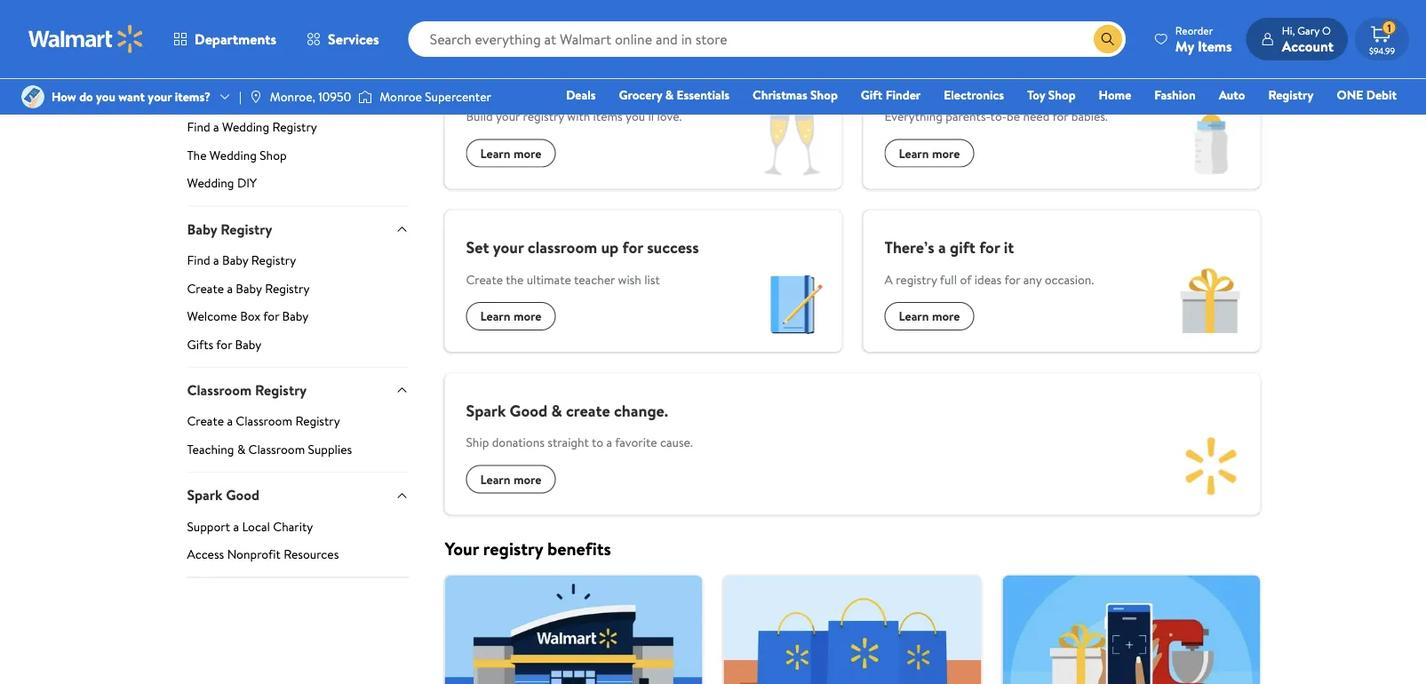 Task type: locate. For each thing, give the bounding box(es) containing it.
reorder
[[1176, 23, 1214, 38]]

 image for monroe, 10950
[[249, 90, 263, 104]]

more down "build your registry with items you'll love."
[[514, 144, 542, 162]]

learn down everything
[[899, 144, 929, 162]]

learn more button down build
[[466, 139, 556, 168]]

learn more for a
[[899, 308, 960, 325]]

create for create a baby registry
[[187, 279, 224, 297]]

spark up ship
[[466, 400, 506, 422]]

diy
[[237, 174, 257, 191]]

love.
[[657, 108, 682, 125]]

the
[[187, 146, 207, 163]]

happy
[[565, 73, 607, 96]]

0 horizontal spatial shop
[[260, 146, 287, 163]]

Search search field
[[409, 21, 1126, 57]]

departments
[[195, 29, 277, 49]]

1 vertical spatial &
[[552, 400, 562, 422]]

registry
[[510, 4, 570, 29], [523, 108, 564, 125], [896, 271, 937, 288], [483, 536, 543, 561]]

a for create a classroom registry
[[227, 413, 233, 430]]

wedding registry
[[187, 58, 297, 77]]

your right set
[[493, 236, 524, 259]]

2 horizontal spatial &
[[666, 86, 674, 104]]

1 horizontal spatial shop
[[811, 86, 838, 104]]

 image for monroe supercenter
[[358, 88, 373, 106]]

find up the the
[[187, 118, 210, 135]]

1 horizontal spatial of
[[1023, 73, 1037, 96]]

change.
[[614, 400, 669, 422]]

0 horizontal spatial the
[[506, 271, 524, 288]]

0 horizontal spatial to
[[519, 73, 534, 96]]

the left deals
[[538, 73, 561, 96]]

your
[[445, 536, 479, 561]]

create left |
[[187, 90, 224, 107]]

shop right christmas
[[811, 86, 838, 104]]

one debit link
[[1329, 85, 1405, 104]]

a down baby registry
[[213, 251, 219, 269]]

gift finder
[[861, 86, 921, 104]]

learn more
[[480, 144, 542, 162], [899, 144, 960, 162], [480, 308, 542, 325], [899, 308, 960, 325], [480, 471, 542, 488]]

for the new bundle of joy
[[885, 73, 1062, 96]]

a for find a baby registry
[[213, 251, 219, 269]]

gift
[[950, 236, 976, 259]]

classroom inside 'link'
[[248, 441, 305, 458]]

learn for set
[[480, 308, 511, 325]]

for the new bundle of joy. everything parents-to-be need for babies. learn more image
[[1163, 91, 1261, 189]]

more down full
[[932, 308, 960, 325]]

wedding inside 'create a wedding registry' link
[[236, 90, 283, 107]]

gifts
[[187, 335, 213, 353]]

find for find a wedding registry
[[187, 118, 210, 135]]

1 horizontal spatial good
[[510, 400, 548, 422]]

1 vertical spatial to
[[592, 434, 604, 451]]

account
[[1282, 36, 1334, 56]]

 image
[[358, 88, 373, 106], [249, 90, 263, 104]]

baby inside create a baby registry link
[[236, 279, 262, 297]]

wedding up wedding diy
[[210, 146, 257, 163]]

0 vertical spatial your
[[148, 88, 172, 105]]

more down the donations
[[514, 471, 542, 488]]

2 vertical spatial classroom
[[248, 441, 305, 458]]

baby inside the welcome box for baby link
[[282, 307, 309, 325]]

 image right 10950
[[358, 88, 373, 106]]

services
[[328, 29, 379, 49]]

0 horizontal spatial &
[[237, 441, 246, 458]]

wedding down the departments
[[187, 58, 242, 77]]

access nonprofit resources
[[187, 546, 339, 563]]

grocery & essentials link
[[611, 85, 738, 104]]

list item
[[434, 576, 713, 684], [713, 576, 992, 684], [992, 576, 1272, 684]]

supercenter
[[425, 88, 491, 105]]

want
[[118, 88, 145, 105]]

more for the
[[932, 144, 960, 162]]

registry left with
[[523, 108, 564, 125]]

 image right |
[[249, 90, 263, 104]]

gift finder link
[[853, 85, 929, 104]]

spark up support
[[187, 486, 222, 505]]

your registry benefits
[[445, 536, 611, 561]]

a right select
[[497, 4, 506, 29]]

wedding up the wedding shop
[[222, 118, 269, 135]]

shop down find a wedding registry link at the left
[[260, 146, 287, 163]]

baby up welcome box for baby
[[236, 279, 262, 297]]

learn more down full
[[899, 308, 960, 325]]

learn more button down the donations
[[466, 465, 556, 494]]

how
[[52, 88, 76, 105]]

create inside "create a classroom registry" link
[[187, 413, 224, 430]]

learn down build
[[480, 144, 511, 162]]

find inside find a baby registry link
[[187, 251, 210, 269]]

0 vertical spatial to
[[519, 73, 534, 96]]

classroom
[[528, 236, 597, 259]]

classroom up 'teaching & classroom supplies'
[[236, 413, 292, 430]]

1 vertical spatial your
[[496, 108, 520, 125]]

create up welcome
[[187, 279, 224, 297]]

items
[[1198, 36, 1233, 56]]

create a baby registry
[[187, 279, 310, 297]]

learn for cheers
[[480, 144, 511, 162]]

registry up cheers to the happy couple
[[510, 4, 570, 29]]

classroom down create a classroom registry
[[248, 441, 305, 458]]

o
[[1323, 23, 1331, 38]]

2 horizontal spatial the
[[912, 73, 935, 96]]

1 vertical spatial find
[[187, 251, 210, 269]]

find down baby registry
[[187, 251, 210, 269]]

classroom inside "dropdown button"
[[187, 380, 252, 400]]

a up teaching
[[227, 413, 233, 430]]

0 horizontal spatial good
[[226, 486, 260, 505]]

of left joy
[[1023, 73, 1037, 96]]

learn for there's
[[899, 308, 929, 325]]

& right teaching
[[237, 441, 246, 458]]

baby for gifts
[[235, 335, 262, 353]]

learn more button for to
[[466, 139, 556, 168]]

registry inside "dropdown button"
[[255, 380, 307, 400]]

1 vertical spatial of
[[960, 271, 972, 288]]

2 vertical spatial &
[[237, 441, 246, 458]]

 image
[[21, 85, 44, 108]]

of
[[1023, 73, 1037, 96], [960, 271, 972, 288]]

for
[[1053, 108, 1069, 125], [623, 236, 643, 259], [980, 236, 1000, 259], [1005, 271, 1021, 288], [263, 307, 279, 325], [216, 335, 232, 353]]

monroe,
[[270, 88, 315, 105]]

the left ultimate
[[506, 271, 524, 288]]

find for find a baby registry
[[187, 251, 210, 269]]

couple
[[611, 73, 657, 96]]

& inside 'link'
[[237, 441, 246, 458]]

your right build
[[496, 108, 520, 125]]

0 horizontal spatial  image
[[249, 90, 263, 104]]

new
[[939, 73, 967, 96]]

registry right your
[[483, 536, 543, 561]]

good up support a local charity
[[226, 486, 260, 505]]

spark for spark good
[[187, 486, 222, 505]]

wedding up find a wedding registry
[[236, 90, 283, 107]]

one
[[1337, 86, 1364, 104]]

baby inside find a baby registry link
[[222, 251, 248, 269]]

walmart+ link
[[1336, 110, 1405, 129]]

create inside create a baby registry link
[[187, 279, 224, 297]]

a down find a baby registry
[[227, 279, 233, 297]]

0 vertical spatial classroom
[[187, 380, 252, 400]]

ultimate
[[527, 271, 571, 288]]

ideas
[[975, 271, 1002, 288]]

teacher
[[574, 271, 615, 288]]

more down ultimate
[[514, 308, 542, 325]]

Walmart Site-Wide search field
[[409, 21, 1126, 57]]

learn down ship
[[480, 471, 511, 488]]

up
[[601, 236, 619, 259]]

1 vertical spatial classroom
[[236, 413, 292, 430]]

set your classroom up for success
[[466, 236, 699, 259]]

2 vertical spatial your
[[493, 236, 524, 259]]

learn more button down ultimate
[[466, 302, 556, 331]]

good inside dropdown button
[[226, 486, 260, 505]]

good for spark good & create change.
[[510, 400, 548, 422]]

& left create
[[552, 400, 562, 422]]

a left |
[[227, 90, 233, 107]]

to-
[[991, 108, 1007, 125]]

learn down set
[[480, 308, 511, 325]]

for left it
[[980, 236, 1000, 259]]

christmas
[[753, 86, 808, 104]]

to right straight
[[592, 434, 604, 451]]

1 horizontal spatial spark
[[466, 400, 506, 422]]

monroe
[[380, 88, 422, 105]]

a left local
[[233, 518, 239, 535]]

to right cheers
[[519, 73, 534, 96]]

classroom down gifts for baby
[[187, 380, 252, 400]]

|
[[239, 88, 242, 105]]

set
[[466, 236, 489, 259]]

1 vertical spatial good
[[226, 486, 260, 505]]

10950
[[318, 88, 351, 105]]

search icon image
[[1101, 32, 1115, 46]]

resources
[[284, 546, 339, 563]]

baby down welcome box for baby
[[235, 335, 262, 353]]

learn more down build
[[480, 144, 542, 162]]

learn more down ultimate
[[480, 308, 542, 325]]

toy
[[1028, 86, 1046, 104]]

wedding inside wedding diy link
[[187, 174, 234, 191]]

0 vertical spatial find
[[187, 118, 210, 135]]

create up teaching
[[187, 413, 224, 430]]

0 vertical spatial spark
[[466, 400, 506, 422]]

0 vertical spatial good
[[510, 400, 548, 422]]

learn more down everything
[[899, 144, 960, 162]]

wedding registry button
[[187, 44, 409, 90]]

2 list item from the left
[[713, 576, 992, 684]]

classroom registry button
[[187, 367, 409, 413]]

create inside 'create a wedding registry' link
[[187, 90, 224, 107]]

shop right toy
[[1049, 86, 1076, 104]]

2 horizontal spatial shop
[[1049, 86, 1076, 104]]

learn
[[480, 144, 511, 162], [899, 144, 929, 162], [480, 308, 511, 325], [899, 308, 929, 325], [480, 471, 511, 488]]

for
[[885, 73, 908, 96]]

learn more down the donations
[[480, 471, 542, 488]]

shop for toy shop
[[1049, 86, 1076, 104]]

more down parents-
[[932, 144, 960, 162]]

cheers to the happy couple. build your registry with items you'll love. learn more. image
[[744, 91, 842, 189]]

list
[[434, 576, 1272, 684]]

your right want
[[148, 88, 172, 105]]

classroom for &
[[248, 441, 305, 458]]

1 find from the top
[[187, 118, 210, 135]]

gifts for baby
[[187, 335, 262, 353]]

christmas shop
[[753, 86, 838, 104]]

cause.
[[660, 434, 693, 451]]

learn more button
[[466, 139, 556, 168], [885, 139, 975, 168], [466, 302, 556, 331], [885, 302, 975, 331], [466, 465, 556, 494]]

1 horizontal spatial &
[[552, 400, 562, 422]]

learn more button for good
[[466, 465, 556, 494]]

your
[[148, 88, 172, 105], [496, 108, 520, 125], [493, 236, 524, 259]]

0 horizontal spatial spark
[[187, 486, 222, 505]]

find inside find a wedding registry link
[[187, 118, 210, 135]]

for down toy shop
[[1053, 108, 1069, 125]]

items?
[[175, 88, 211, 105]]

spark inside dropdown button
[[187, 486, 222, 505]]

0 vertical spatial &
[[666, 86, 674, 104]]

create for create a classroom registry
[[187, 413, 224, 430]]

list
[[645, 271, 660, 288]]

bundle
[[971, 73, 1019, 96]]

welcome box for baby
[[187, 307, 309, 325]]

baby down wedding diy
[[187, 219, 217, 239]]

& up love. at the left top of the page
[[666, 86, 674, 104]]

to
[[519, 73, 534, 96], [592, 434, 604, 451]]

baby inside gifts for baby link
[[235, 335, 262, 353]]

baby up create a baby registry
[[222, 251, 248, 269]]

a left gift
[[939, 236, 946, 259]]

a for there's a gift for it
[[939, 236, 946, 259]]

create a classroom registry link
[[187, 413, 409, 437]]

walmart image
[[28, 25, 144, 53]]

the
[[538, 73, 561, 96], [912, 73, 935, 96], [506, 271, 524, 288]]

learn more button down everything
[[885, 139, 975, 168]]

of right full
[[960, 271, 972, 288]]

learn down there's
[[899, 308, 929, 325]]

fashion link
[[1147, 85, 1204, 104]]

learn more button down full
[[885, 302, 975, 331]]

a up the wedding shop
[[213, 118, 219, 135]]

services button
[[292, 18, 394, 60]]

a for select a registry
[[497, 4, 506, 29]]

baby down create a baby registry link at the top of page
[[282, 307, 309, 325]]

wedding inside the wedding shop link
[[210, 146, 257, 163]]

1 horizontal spatial  image
[[358, 88, 373, 106]]

set your classroom up for success& create change. create the ultimate teacher wish list. learn more. image
[[744, 254, 842, 352]]

good up the donations
[[510, 400, 548, 422]]

& inside "link"
[[666, 86, 674, 104]]

1 vertical spatial spark
[[187, 486, 222, 505]]

2 find from the top
[[187, 251, 210, 269]]

&
[[666, 86, 674, 104], [552, 400, 562, 422], [237, 441, 246, 458]]

wedding down the the
[[187, 174, 234, 191]]

christmas shop link
[[745, 85, 846, 104]]

the right for
[[912, 73, 935, 96]]

your for build
[[496, 108, 520, 125]]

debit
[[1367, 86, 1397, 104]]

3 list item from the left
[[992, 576, 1272, 684]]

create down set
[[466, 271, 503, 288]]



Task type: vqa. For each thing, say whether or not it's contained in the screenshot.
'full' on the top right of page
yes



Task type: describe. For each thing, give the bounding box(es) containing it.
create a classroom registry
[[187, 413, 340, 430]]

a
[[885, 271, 893, 288]]

monroe, 10950
[[270, 88, 351, 105]]

more for a
[[932, 308, 960, 325]]

create a wedding registry link
[[187, 90, 409, 115]]

teaching & classroom supplies
[[187, 441, 352, 458]]

ship donations straight to a favorite cause.
[[466, 434, 693, 451]]

toy shop
[[1028, 86, 1076, 104]]

supplies
[[308, 441, 352, 458]]

learn more for good
[[480, 471, 542, 488]]

baby for create
[[236, 279, 262, 297]]

create a baby registry link
[[187, 279, 409, 304]]

learn more button for the
[[885, 139, 975, 168]]

spark good & create change.
[[466, 400, 669, 422]]

a left favorite
[[607, 434, 612, 451]]

gift
[[861, 86, 883, 104]]

support
[[187, 518, 230, 535]]

reorder my items
[[1176, 23, 1233, 56]]

grocery & essentials
[[619, 86, 730, 104]]

a for create a baby registry
[[227, 279, 233, 297]]

shop for christmas shop
[[811, 86, 838, 104]]

finder
[[886, 86, 921, 104]]

spark for spark good & create change.
[[466, 400, 506, 422]]

spark good button
[[187, 472, 409, 518]]

a registry full of ideas for any occasion.
[[885, 271, 1094, 288]]

hi, gary o account
[[1282, 23, 1334, 56]]

learn for spark
[[480, 471, 511, 488]]

there's a gift for it. a registry full of ideas for any occasion. learn more. image
[[1163, 254, 1261, 352]]

& for teaching & classroom supplies
[[237, 441, 246, 458]]

1 list item from the left
[[434, 576, 713, 684]]

there's a gift for it
[[885, 236, 1015, 259]]

gary
[[1298, 23, 1320, 38]]

learn more button for a
[[885, 302, 975, 331]]

your for set
[[493, 236, 524, 259]]

charity
[[273, 518, 313, 535]]

registry right "a"
[[896, 271, 937, 288]]

find a wedding registry
[[187, 118, 317, 135]]

electronics
[[944, 86, 1005, 104]]

a for support a local charity
[[233, 518, 239, 535]]

spark good & create change. ship donations straight to a favorite cause. learn more. image
[[1163, 417, 1261, 515]]

select a registry
[[445, 4, 570, 29]]

grocery
[[619, 86, 663, 104]]

build your registry with items you'll love.
[[466, 108, 682, 125]]

deals link
[[558, 85, 604, 104]]

the for create the ultimate teacher wish list
[[506, 271, 524, 288]]

items
[[593, 108, 623, 125]]

joy
[[1041, 73, 1062, 96]]

you'll
[[626, 108, 654, 125]]

baby inside baby registry dropdown button
[[187, 219, 217, 239]]

wedding diy
[[187, 174, 257, 191]]

$94.99
[[1370, 44, 1396, 56]]

teaching & classroom supplies link
[[187, 441, 409, 472]]

be
[[1007, 108, 1021, 125]]

do
[[79, 88, 93, 105]]

local
[[242, 518, 270, 535]]

spark good
[[187, 486, 260, 505]]

access nonprofit resources link
[[187, 546, 409, 577]]

box
[[240, 307, 261, 325]]

donations
[[492, 434, 545, 451]]

home
[[1099, 86, 1132, 104]]

gifts for baby link
[[187, 335, 409, 367]]

everything
[[885, 108, 943, 125]]

you
[[96, 88, 115, 105]]

the wedding shop link
[[187, 146, 409, 171]]

more for your
[[514, 308, 542, 325]]

monroe supercenter
[[380, 88, 491, 105]]

departments button
[[158, 18, 292, 60]]

classroom for a
[[236, 413, 292, 430]]

wedding diy link
[[187, 174, 409, 206]]

0 vertical spatial of
[[1023, 73, 1037, 96]]

a for find a wedding registry
[[213, 118, 219, 135]]

create for create a wedding registry
[[187, 90, 224, 107]]

find a baby registry link
[[187, 251, 409, 276]]

wedding inside find a wedding registry link
[[222, 118, 269, 135]]

classroom registry
[[187, 380, 307, 400]]

1 horizontal spatial to
[[592, 434, 604, 451]]

the for for the new bundle of joy
[[912, 73, 935, 96]]

baby for find
[[222, 251, 248, 269]]

fashion
[[1155, 86, 1196, 104]]

occasion.
[[1045, 271, 1094, 288]]

welcome
[[187, 307, 237, 325]]

baby registry button
[[187, 206, 409, 251]]

good for spark good
[[226, 486, 260, 505]]

teaching
[[187, 441, 234, 458]]

for right up
[[623, 236, 643, 259]]

support a local charity link
[[187, 518, 409, 542]]

success
[[647, 236, 699, 259]]

0 horizontal spatial of
[[960, 271, 972, 288]]

toy shop link
[[1020, 85, 1084, 104]]

1 horizontal spatial the
[[538, 73, 561, 96]]

build
[[466, 108, 493, 125]]

cheers
[[466, 73, 515, 96]]

learn more for to
[[480, 144, 542, 162]]

more for good
[[514, 471, 542, 488]]

create for create the ultimate teacher wish list
[[466, 271, 503, 288]]

for right box
[[263, 307, 279, 325]]

full
[[940, 271, 957, 288]]

one debit walmart+
[[1337, 86, 1397, 128]]

for right gifts
[[216, 335, 232, 353]]

learn more button for your
[[466, 302, 556, 331]]

learn more for the
[[899, 144, 960, 162]]

my
[[1176, 36, 1195, 56]]

& for grocery & essentials
[[666, 86, 674, 104]]

for left any
[[1005, 271, 1021, 288]]

learn for for
[[899, 144, 929, 162]]

welcome box for baby link
[[187, 307, 409, 332]]

auto
[[1219, 86, 1246, 104]]

create a wedding registry
[[187, 90, 331, 107]]

nonprofit
[[227, 546, 281, 563]]

support a local charity
[[187, 518, 313, 535]]

learn more for your
[[480, 308, 542, 325]]

parents-
[[946, 108, 991, 125]]

hi,
[[1282, 23, 1295, 38]]

a for create a wedding registry
[[227, 90, 233, 107]]

select
[[445, 4, 493, 29]]

more for to
[[514, 144, 542, 162]]

wedding inside wedding registry dropdown button
[[187, 58, 242, 77]]



